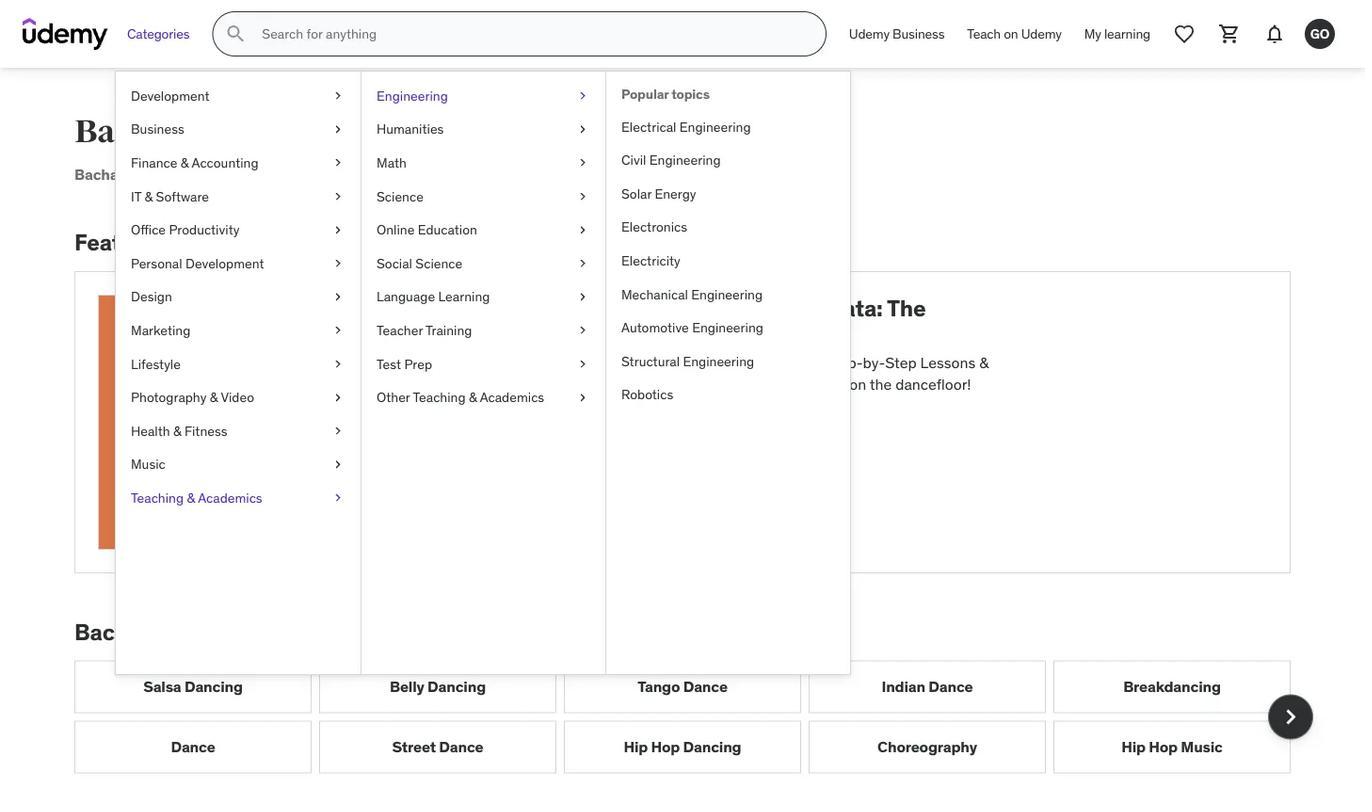 Task type: locate. For each thing, give the bounding box(es) containing it.
1 vertical spatial to
[[684, 374, 698, 394]]

1 vertical spatial on
[[850, 374, 867, 394]]

business up finance
[[131, 121, 184, 138]]

hop down "tango"
[[651, 737, 680, 757]]

office productivity link
[[116, 213, 361, 247]]

to down structural engineering
[[684, 374, 698, 394]]

hip hop dancing link
[[564, 721, 801, 774]]

tango
[[638, 677, 680, 697]]

xsmall image for development
[[331, 87, 346, 105]]

mechanical engineering
[[622, 286, 763, 303]]

popular topics
[[622, 86, 710, 103]]

xsmall image inside "other teaching & academics" link
[[575, 388, 591, 407]]

dancefloor!
[[896, 374, 972, 394]]

0 vertical spatial teaching
[[413, 389, 466, 406]]

dancing right salsa
[[185, 677, 243, 697]]

0 vertical spatial health
[[204, 165, 251, 184]]

training
[[426, 322, 472, 339]]

xsmall image inside math link
[[575, 154, 591, 172]]

course
[[681, 321, 756, 349]]

xsmall image inside science link
[[575, 187, 591, 206]]

bachata up salsa
[[74, 618, 162, 646]]

dance right street
[[439, 737, 484, 757]]

1 horizontal spatial to
[[688, 294, 713, 322]]

fitness
[[266, 165, 318, 184], [185, 422, 228, 439]]

health & fitness link down courses
[[204, 165, 318, 184]]

1 vertical spatial dance link
[[74, 721, 312, 774]]

2 horizontal spatial dancing
[[683, 737, 742, 757]]

fitness down courses
[[266, 165, 318, 184]]

it & software link
[[116, 180, 361, 213]]

the
[[870, 374, 892, 394]]

1 vertical spatial learn
[[573, 353, 611, 373]]

engineering for automotive engineering
[[692, 319, 764, 336]]

0 vertical spatial business
[[893, 25, 945, 42]]

by-
[[863, 353, 885, 373]]

xsmall image inside the personal development link
[[331, 254, 346, 273]]

engineering down electrical engineering
[[650, 152, 721, 168]]

to
[[187, 165, 201, 184], [684, 374, 698, 394]]

academics down music link
[[198, 489, 262, 506]]

academics inside "other teaching & academics" link
[[480, 389, 545, 406]]

xsmall image inside design link
[[331, 288, 346, 306]]

xsmall image inside office productivity link
[[331, 221, 346, 239]]

dancing down tango dance link
[[683, 737, 742, 757]]

students
[[166, 618, 261, 646]]

design
[[131, 288, 172, 305]]

xsmall image inside the humanities link
[[575, 120, 591, 139]]

xsmall image inside test prep "link"
[[575, 355, 591, 373]]

mechanical engineering link
[[607, 278, 850, 311]]

0 vertical spatial development
[[131, 87, 210, 104]]

dancing inside "link"
[[185, 677, 243, 697]]

& right finance
[[181, 154, 189, 171]]

xsmall image for personal development
[[331, 254, 346, 273]]

xsmall image for lifestyle
[[331, 355, 346, 373]]

xsmall image inside "development" link
[[331, 87, 346, 105]]

engineering link
[[362, 79, 606, 113]]

xsmall image inside online education 'link'
[[575, 221, 591, 239]]

1 vertical spatial academics
[[198, 489, 262, 506]]

help
[[701, 374, 730, 394]]

science up language learning
[[416, 255, 463, 272]]

prep
[[404, 355, 432, 372]]

salsa dancing
[[143, 677, 243, 697]]

social
[[377, 255, 413, 272]]

dance link down salsa dancing "link"
[[74, 721, 312, 774]]

0 horizontal spatial hip
[[624, 737, 648, 757]]

xsmall image for test prep
[[575, 355, 591, 373]]

music down the breakdancing link
[[1181, 737, 1223, 757]]

0 vertical spatial academics
[[480, 389, 545, 406]]

0 horizontal spatial dancing
[[185, 677, 243, 697]]

design link
[[116, 280, 361, 314]]

my learning
[[1085, 25, 1151, 42]]

photography
[[131, 389, 207, 406]]

1 vertical spatial music
[[1181, 737, 1223, 757]]

on right "teach"
[[1004, 25, 1019, 42]]

development
[[131, 87, 210, 104], [186, 255, 264, 272]]

1 horizontal spatial business
[[893, 25, 945, 42]]

engineering up help
[[683, 353, 755, 370]]

test prep link
[[362, 347, 606, 381]]

xsmall image inside social science link
[[575, 254, 591, 273]]

bachata for bachata relates to health & fitness dance
[[74, 165, 132, 184]]

notifications image
[[1264, 23, 1287, 45]]

1 horizontal spatial to
[[684, 374, 698, 394]]

xsmall image inside the lifestyle link
[[331, 355, 346, 373]]

xsmall image for humanities
[[575, 120, 591, 139]]

1 vertical spatial to
[[614, 353, 630, 373]]

1 horizontal spatial dancing
[[428, 677, 486, 697]]

xsmall image inside it & software link
[[331, 187, 346, 206]]

development down office productivity link
[[186, 255, 264, 272]]

0 horizontal spatial teaching
[[131, 489, 184, 506]]

bachata
[[74, 112, 196, 151], [74, 165, 132, 184], [680, 353, 736, 373], [74, 618, 162, 646]]

test prep
[[377, 355, 432, 372]]

music
[[131, 456, 166, 473], [1181, 737, 1223, 757]]

1 horizontal spatial hop
[[1149, 737, 1178, 757]]

1 horizontal spatial health
[[204, 165, 251, 184]]

engineering for civil engineering
[[650, 152, 721, 168]]

1 vertical spatial business
[[131, 121, 184, 138]]

engineering element
[[606, 72, 850, 674]]

software
[[156, 188, 209, 205]]

to up software
[[187, 165, 201, 184]]

xsmall image inside language learning 'link'
[[575, 288, 591, 306]]

engineering down the electricity link
[[692, 286, 763, 303]]

& right the lessons
[[980, 353, 989, 373]]

electrical
[[622, 118, 677, 135]]

1 horizontal spatial academics
[[480, 389, 545, 406]]

xsmall image
[[331, 120, 346, 139], [575, 120, 591, 139], [575, 154, 591, 172], [331, 187, 346, 206], [575, 187, 591, 206], [331, 254, 346, 273], [331, 288, 346, 306], [331, 321, 346, 340], [331, 355, 346, 373], [575, 388, 591, 407], [331, 455, 346, 474], [331, 489, 346, 507]]

teacher training
[[377, 322, 472, 339]]

lifestyle link
[[116, 347, 361, 381]]

teach on udemy
[[968, 25, 1062, 42]]

0 horizontal spatial fitness
[[185, 422, 228, 439]]

udemy
[[849, 25, 890, 42], [1022, 25, 1062, 42]]

hip hop music
[[1122, 737, 1223, 757]]

math link
[[362, 146, 606, 180]]

learn up guided
[[573, 353, 611, 373]]

marketing link
[[116, 314, 361, 347]]

complete
[[573, 321, 676, 349]]

hip down "tango"
[[624, 737, 648, 757]]

xsmall image
[[331, 87, 346, 105], [575, 87, 591, 105], [331, 154, 346, 172], [331, 221, 346, 239], [575, 221, 591, 239], [575, 254, 591, 273], [575, 288, 591, 306], [575, 321, 591, 340], [575, 355, 591, 373], [331, 388, 346, 407], [331, 422, 346, 440]]

xsmall image for language learning
[[575, 288, 591, 306]]

0 vertical spatial health & fitness link
[[204, 165, 318, 184]]

bachata courses
[[74, 112, 322, 151]]

dance right "indian"
[[929, 677, 973, 697]]

xsmall image inside 'teaching & academics' link
[[331, 489, 346, 507]]

health & fitness link down video
[[116, 414, 361, 448]]

0 horizontal spatial on
[[850, 374, 867, 394]]

civil
[[622, 152, 647, 168]]

office productivity
[[131, 221, 240, 238]]

0 vertical spatial on
[[1004, 25, 1019, 42]]

learn how to dance bachata: the complete course learn to dance bachata with simple, step-by-step lessons & guided practice to help you be confident on the dancefloor! by demetrio rosario updated
[[573, 294, 989, 431]]

xsmall image for finance & accounting
[[331, 154, 346, 172]]

electrical engineering link
[[607, 110, 850, 144]]

hip hop music link
[[1054, 721, 1291, 774]]

1 horizontal spatial udemy
[[1022, 25, 1062, 42]]

0 vertical spatial to
[[187, 165, 201, 184]]

& down courses
[[254, 165, 263, 184]]

academics inside 'teaching & academics' link
[[198, 489, 262, 506]]

engineering up civil engineering link
[[680, 118, 751, 135]]

business left "teach"
[[893, 25, 945, 42]]

on
[[1004, 25, 1019, 42], [850, 374, 867, 394]]

0 horizontal spatial dance link
[[74, 721, 312, 774]]

engineering for structural engineering
[[683, 353, 755, 370]]

science
[[377, 188, 424, 205], [416, 255, 463, 272]]

go link
[[1298, 11, 1343, 57]]

street dance link
[[319, 721, 557, 774]]

bachata up help
[[680, 353, 736, 373]]

2 learn from the top
[[573, 353, 611, 373]]

health & fitness
[[131, 422, 228, 439]]

music down the health & fitness
[[131, 456, 166, 473]]

dancing right belly
[[428, 677, 486, 697]]

my learning link
[[1073, 11, 1162, 57]]

engineering inside "link"
[[692, 286, 763, 303]]

dance left math
[[325, 165, 369, 184]]

0 vertical spatial music
[[131, 456, 166, 473]]

xsmall image inside finance & accounting link
[[331, 154, 346, 172]]

1 horizontal spatial music
[[1181, 737, 1223, 757]]

1 hip from the left
[[624, 737, 648, 757]]

0 vertical spatial fitness
[[266, 165, 318, 184]]

academics down test prep "link"
[[480, 389, 545, 406]]

hip down the breakdancing link
[[1122, 737, 1146, 757]]

robotics
[[622, 386, 674, 403]]

1 vertical spatial health
[[131, 422, 170, 439]]

engineering up humanities on the left top of page
[[377, 87, 448, 104]]

dance down the electricity link
[[718, 294, 785, 322]]

dance up practice
[[633, 353, 676, 373]]

to inside learn how to dance bachata: the complete course learn to dance bachata with simple, step-by-step lessons & guided practice to help you be confident on the dancefloor! by demetrio rosario updated
[[684, 374, 698, 394]]

health
[[204, 165, 251, 184], [131, 422, 170, 439]]

dance link left math
[[318, 165, 369, 184]]

on inside learn how to dance bachata: the complete course learn to dance bachata with simple, step-by-step lessons & guided practice to help you be confident on the dancefloor! by demetrio rosario updated
[[850, 374, 867, 394]]

fitness down photography & video
[[185, 422, 228, 439]]

1 vertical spatial fitness
[[185, 422, 228, 439]]

&
[[181, 154, 189, 171], [254, 165, 263, 184], [145, 188, 153, 205], [980, 353, 989, 373], [210, 389, 218, 406], [469, 389, 477, 406], [173, 422, 181, 439], [187, 489, 195, 506]]

xsmall image for health & fitness
[[331, 422, 346, 440]]

engineering for electrical engineering
[[680, 118, 751, 135]]

science link
[[362, 180, 606, 213]]

electricity link
[[607, 244, 850, 278]]

science up online
[[377, 188, 424, 205]]

bachata:
[[790, 294, 883, 322]]

choreography
[[878, 737, 978, 757]]

the
[[887, 294, 926, 322]]

with
[[739, 353, 768, 373]]

bachata up finance
[[74, 112, 196, 151]]

0 vertical spatial dance link
[[318, 165, 369, 184]]

other teaching & academics link
[[362, 381, 606, 414]]

1 hop from the left
[[651, 737, 680, 757]]

next image
[[1276, 702, 1306, 732]]

teaching down the health & fitness
[[131, 489, 184, 506]]

udemy image
[[23, 18, 108, 50]]

social science link
[[362, 247, 606, 280]]

0 horizontal spatial academics
[[198, 489, 262, 506]]

development up bachata courses
[[131, 87, 210, 104]]

bachata up it
[[74, 165, 132, 184]]

dance link
[[318, 165, 369, 184], [74, 721, 312, 774]]

on left the
[[850, 374, 867, 394]]

0 horizontal spatial to
[[614, 353, 630, 373]]

wishlist image
[[1173, 23, 1196, 45]]

xsmall image inside "teacher training" link
[[575, 321, 591, 340]]

teaching down prep
[[413, 389, 466, 406]]

2 hop from the left
[[1149, 737, 1178, 757]]

video
[[221, 389, 254, 406]]

xsmall image inside business link
[[331, 120, 346, 139]]

0 horizontal spatial udemy
[[849, 25, 890, 42]]

& down photography
[[173, 422, 181, 439]]

dancing for salsa dancing
[[185, 677, 243, 697]]

photography & video link
[[116, 381, 361, 414]]

it & software
[[131, 188, 209, 205]]

2 hip from the left
[[1122, 737, 1146, 757]]

xsmall image inside photography & video link
[[331, 388, 346, 407]]

online education
[[377, 221, 477, 238]]

0 horizontal spatial hop
[[651, 737, 680, 757]]

learn left "how"
[[573, 294, 632, 322]]

engineering down mechanical engineering "link"
[[692, 319, 764, 336]]

hop down the breakdancing link
[[1149, 737, 1178, 757]]

1 horizontal spatial hip
[[1122, 737, 1146, 757]]

xsmall image inside marketing 'link'
[[331, 321, 346, 340]]

xsmall image inside music link
[[331, 455, 346, 474]]

xsmall image inside engineering link
[[575, 87, 591, 105]]

accounting
[[192, 154, 259, 171]]

1 horizontal spatial fitness
[[266, 165, 318, 184]]

0 vertical spatial learn
[[573, 294, 632, 322]]

dance down salsa dancing "link"
[[171, 737, 215, 757]]



Task type: describe. For each thing, give the bounding box(es) containing it.
bachata students also learn
[[74, 618, 368, 646]]

belly dancing link
[[319, 661, 557, 714]]

0 horizontal spatial music
[[131, 456, 166, 473]]

finance & accounting
[[131, 154, 259, 171]]

robotics link
[[607, 378, 850, 412]]

xsmall image for business
[[331, 120, 346, 139]]

breakdancing
[[1124, 677, 1221, 697]]

learn
[[314, 618, 368, 646]]

relates
[[135, 165, 183, 184]]

salsa
[[143, 677, 181, 697]]

other teaching & academics
[[377, 389, 545, 406]]

test
[[377, 355, 401, 372]]

productivity
[[169, 221, 240, 238]]

bachata for bachata courses
[[74, 112, 196, 151]]

mechanical
[[622, 286, 688, 303]]

electronics link
[[607, 211, 850, 244]]

xsmall image for photography & video
[[331, 388, 346, 407]]

online education link
[[362, 213, 606, 247]]

humanities
[[377, 121, 444, 138]]

hip for hip hop dancing
[[624, 737, 648, 757]]

popular
[[622, 86, 669, 103]]

electricity
[[622, 252, 681, 269]]

teach
[[968, 25, 1001, 42]]

1 learn from the top
[[573, 294, 632, 322]]

belly dancing
[[390, 677, 486, 697]]

xsmall image for office productivity
[[331, 221, 346, 239]]

breakdancing link
[[1054, 661, 1291, 714]]

my
[[1085, 25, 1102, 42]]

go
[[1311, 25, 1330, 42]]

1 vertical spatial teaching
[[131, 489, 184, 506]]

engineering for mechanical engineering
[[692, 286, 763, 303]]

belly
[[390, 677, 425, 697]]

social science
[[377, 255, 463, 272]]

featured
[[74, 228, 169, 256]]

structural engineering link
[[607, 345, 850, 378]]

teaching & academics link
[[116, 481, 361, 515]]

finance
[[131, 154, 177, 171]]

language
[[377, 288, 435, 305]]

indian dance
[[882, 677, 973, 697]]

1 horizontal spatial dance link
[[318, 165, 369, 184]]

solar energy
[[622, 185, 696, 202]]

tango dance
[[638, 677, 728, 697]]

bachata for bachata students also learn
[[74, 618, 162, 646]]

0 vertical spatial to
[[688, 294, 713, 322]]

topics
[[672, 86, 710, 103]]

teacher
[[377, 322, 423, 339]]

hop for music
[[1149, 737, 1178, 757]]

xsmall image for other teaching & academics
[[575, 388, 591, 407]]

2 udemy from the left
[[1022, 25, 1062, 42]]

also
[[266, 618, 309, 646]]

udemy business link
[[838, 11, 956, 57]]

xsmall image for engineering
[[575, 87, 591, 105]]

humanities link
[[362, 113, 606, 146]]

structural engineering
[[622, 353, 755, 370]]

0 vertical spatial science
[[377, 188, 424, 205]]

xsmall image for math
[[575, 154, 591, 172]]

indian dance link
[[809, 661, 1046, 714]]

xsmall image for social science
[[575, 254, 591, 273]]

office
[[131, 221, 166, 238]]

education
[[418, 221, 477, 238]]

xsmall image for marketing
[[331, 321, 346, 340]]

submit search image
[[224, 23, 247, 45]]

0 horizontal spatial to
[[187, 165, 201, 184]]

xsmall image for music
[[331, 455, 346, 474]]

other
[[377, 389, 410, 406]]

personal development link
[[116, 247, 361, 280]]

automotive engineering
[[622, 319, 764, 336]]

1 vertical spatial science
[[416, 255, 463, 272]]

street dance
[[392, 737, 484, 757]]

teaching & academics
[[131, 489, 262, 506]]

& down music link
[[187, 489, 195, 506]]

& left video
[[210, 389, 218, 406]]

1 vertical spatial development
[[186, 255, 264, 272]]

& down test prep "link"
[[469, 389, 477, 406]]

demetrio
[[587, 399, 630, 412]]

music link
[[116, 448, 361, 481]]

rosario
[[633, 399, 668, 412]]

courses
[[202, 112, 322, 151]]

indian
[[882, 677, 926, 697]]

dance right "tango"
[[683, 677, 728, 697]]

finance & accounting link
[[116, 146, 361, 180]]

0 horizontal spatial health
[[131, 422, 170, 439]]

language learning
[[377, 288, 490, 305]]

bachata inside learn how to dance bachata: the complete course learn to dance bachata with simple, step-by-step lessons & guided practice to help you be confident on the dancefloor! by demetrio rosario updated
[[680, 353, 736, 373]]

& inside learn how to dance bachata: the complete course learn to dance bachata with simple, step-by-step lessons & guided practice to help you be confident on the dancefloor! by demetrio rosario updated
[[980, 353, 989, 373]]

business link
[[116, 113, 361, 146]]

civil engineering
[[622, 152, 721, 168]]

featured course
[[74, 228, 246, 256]]

xsmall image for it & software
[[331, 187, 346, 206]]

xsmall image for online education
[[575, 221, 591, 239]]

dancing for belly dancing
[[428, 677, 486, 697]]

marketing
[[131, 322, 191, 339]]

1 vertical spatial health & fitness link
[[116, 414, 361, 448]]

tango dance link
[[564, 661, 801, 714]]

personal
[[131, 255, 182, 272]]

shopping cart with 0 items image
[[1219, 23, 1241, 45]]

civil engineering link
[[607, 144, 850, 177]]

hop for dancing
[[651, 737, 680, 757]]

salsa dancing link
[[74, 661, 312, 714]]

math
[[377, 154, 407, 171]]

Search for anything text field
[[258, 18, 803, 50]]

carousel element
[[74, 661, 1314, 774]]

xsmall image for teaching & academics
[[331, 489, 346, 507]]

development link
[[116, 79, 361, 113]]

it
[[131, 188, 141, 205]]

guided
[[573, 374, 621, 394]]

structural
[[622, 353, 680, 370]]

0 horizontal spatial business
[[131, 121, 184, 138]]

step-
[[825, 353, 863, 373]]

learning
[[1105, 25, 1151, 42]]

xsmall image for science
[[575, 187, 591, 206]]

confident
[[782, 374, 846, 394]]

1 horizontal spatial on
[[1004, 25, 1019, 42]]

udemy business
[[849, 25, 945, 42]]

teach on udemy link
[[956, 11, 1073, 57]]

personal development
[[131, 255, 264, 272]]

online
[[377, 221, 415, 238]]

lifestyle
[[131, 355, 181, 372]]

photography & video
[[131, 389, 254, 406]]

automotive
[[622, 319, 689, 336]]

& right it
[[145, 188, 153, 205]]

language learning link
[[362, 280, 606, 314]]

1 udemy from the left
[[849, 25, 890, 42]]

xsmall image for design
[[331, 288, 346, 306]]

music inside carousel element
[[1181, 737, 1223, 757]]

street
[[392, 737, 436, 757]]

xsmall image for teacher training
[[575, 321, 591, 340]]

1 horizontal spatial teaching
[[413, 389, 466, 406]]

hip for hip hop music
[[1122, 737, 1146, 757]]



Task type: vqa. For each thing, say whether or not it's contained in the screenshot.
Share
no



